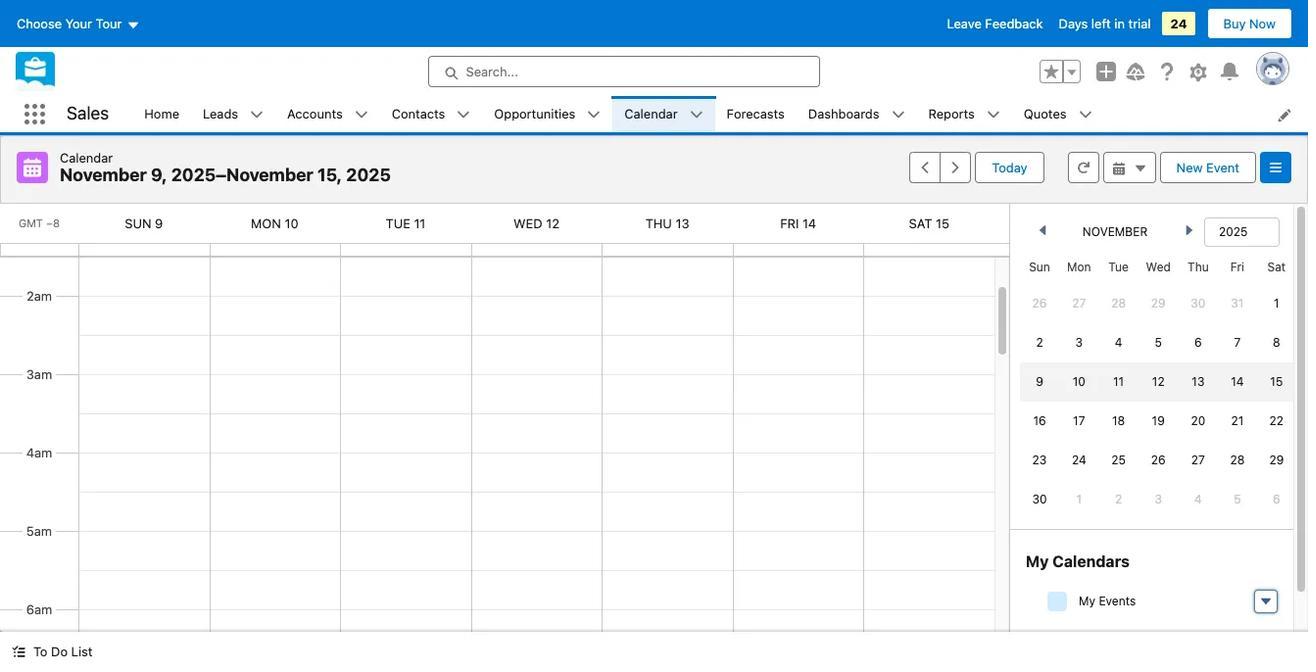 Task type: locate. For each thing, give the bounding box(es) containing it.
reports list item
[[917, 96, 1012, 132]]

0 horizontal spatial my
[[1026, 553, 1049, 570]]

text default image right reports
[[987, 108, 1000, 122]]

sat inside grid
[[1267, 260, 1286, 274]]

20
[[1191, 414, 1205, 428]]

1 vertical spatial 29
[[1269, 453, 1284, 467]]

9 down 9,
[[155, 216, 163, 231]]

0 vertical spatial 5
[[1155, 335, 1162, 350]]

1 horizontal spatial 15
[[1270, 374, 1283, 389]]

0 horizontal spatial 2
[[1036, 335, 1043, 350]]

10 inside grid
[[1073, 374, 1086, 389]]

0 vertical spatial 2
[[1036, 335, 1043, 350]]

0 horizontal spatial wed
[[514, 216, 542, 231]]

1 vertical spatial november
[[1083, 224, 1148, 239]]

5am
[[26, 523, 52, 539]]

9 up '16'
[[1036, 374, 1043, 389]]

1 vertical spatial calendar
[[60, 150, 113, 166]]

1 vertical spatial group
[[910, 152, 971, 183]]

1 horizontal spatial group
[[1040, 60, 1081, 83]]

november
[[60, 165, 147, 185], [1083, 224, 1148, 239]]

my right hide items image
[[1079, 594, 1096, 608]]

0 horizontal spatial 29
[[1151, 296, 1166, 311]]

1 vertical spatial wed
[[1146, 260, 1171, 274]]

sun
[[125, 216, 151, 231], [1029, 260, 1050, 274]]

29 down 22
[[1269, 453, 1284, 467]]

text default image for calendar
[[689, 108, 703, 122]]

2 up '16'
[[1036, 335, 1043, 350]]

reports
[[928, 106, 975, 121]]

text default image for reports
[[987, 108, 1000, 122]]

forecasts
[[727, 106, 785, 121]]

my for my calendars
[[1026, 553, 1049, 570]]

1 vertical spatial sat
[[1267, 260, 1286, 274]]

24
[[1170, 16, 1187, 31], [1072, 453, 1086, 467]]

0 horizontal spatial thu
[[645, 216, 672, 231]]

0 horizontal spatial 3
[[1075, 335, 1083, 350]]

0 vertical spatial 13
[[676, 216, 689, 231]]

1 vertical spatial my
[[1079, 594, 1096, 608]]

0 horizontal spatial 30
[[1032, 492, 1047, 507]]

1 horizontal spatial 27
[[1191, 453, 1205, 467]]

sun inside grid
[[1029, 260, 1050, 274]]

27
[[1072, 296, 1086, 311], [1191, 453, 1205, 467]]

1 vertical spatial 2
[[1115, 492, 1122, 507]]

fri 14
[[780, 216, 816, 231]]

quotes link
[[1012, 96, 1078, 132]]

mon inside grid
[[1067, 260, 1091, 274]]

0 vertical spatial my
[[1026, 553, 1049, 570]]

home
[[144, 106, 179, 121]]

text default image inside the reports list item
[[987, 108, 1000, 122]]

text default image inside "leads" list item
[[250, 108, 264, 122]]

30
[[1191, 296, 1206, 311], [1032, 492, 1047, 507]]

1 horizontal spatial fri
[[1230, 260, 1244, 274]]

feedback
[[985, 16, 1043, 31]]

text default image down search... button
[[587, 108, 601, 122]]

0 horizontal spatial 5
[[1155, 335, 1162, 350]]

2am
[[26, 288, 52, 304]]

choose
[[17, 16, 62, 31]]

0 horizontal spatial 6
[[1194, 335, 1202, 350]]

tue inside grid
[[1109, 260, 1129, 274]]

3 up 17
[[1075, 335, 1083, 350]]

0 vertical spatial sun
[[125, 216, 151, 231]]

to do list button
[[0, 632, 104, 671]]

1 vertical spatial 4
[[1194, 492, 1202, 507]]

left
[[1091, 16, 1111, 31]]

1 horizontal spatial mon
[[1067, 260, 1091, 274]]

my events
[[1079, 594, 1136, 608]]

fri inside grid
[[1230, 260, 1244, 274]]

calendar inside calendar november 9, 2025–november 15, 2025
[[60, 150, 113, 166]]

contacts
[[392, 106, 445, 121]]

0 horizontal spatial november
[[60, 165, 147, 185]]

30 down 23
[[1032, 492, 1047, 507]]

fri
[[780, 216, 799, 231], [1230, 260, 1244, 274]]

1 horizontal spatial tue
[[1109, 260, 1129, 274]]

text default image inside accounts 'list item'
[[354, 108, 368, 122]]

0 vertical spatial 10
[[285, 216, 298, 231]]

dashboards
[[808, 106, 879, 121]]

10 down the 2025–november
[[285, 216, 298, 231]]

26
[[1032, 296, 1047, 311], [1151, 453, 1166, 467]]

0 horizontal spatial 26
[[1032, 296, 1047, 311]]

1 vertical spatial fri
[[1230, 260, 1244, 274]]

reports link
[[917, 96, 987, 132]]

18
[[1112, 414, 1125, 428]]

0 vertical spatial thu
[[645, 216, 672, 231]]

25
[[1111, 453, 1126, 467]]

2 down 25
[[1115, 492, 1122, 507]]

2
[[1036, 335, 1043, 350], [1115, 492, 1122, 507]]

list
[[71, 644, 92, 659]]

11
[[414, 216, 426, 231], [1113, 374, 1124, 389]]

1 horizontal spatial 6
[[1273, 492, 1280, 507]]

text default image inside dashboards list item
[[891, 108, 905, 122]]

opportunities
[[494, 106, 575, 121]]

1 horizontal spatial sat
[[1267, 260, 1286, 274]]

1 horizontal spatial 24
[[1170, 16, 1187, 31]]

list containing home
[[133, 96, 1308, 132]]

1 horizontal spatial calendar
[[624, 106, 678, 121]]

21
[[1231, 414, 1244, 428]]

0 vertical spatial 11
[[414, 216, 426, 231]]

sat
[[909, 216, 932, 231], [1267, 260, 1286, 274]]

1 vertical spatial 30
[[1032, 492, 1047, 507]]

text default image
[[250, 108, 264, 122], [354, 108, 368, 122], [457, 108, 471, 122], [689, 108, 703, 122], [891, 108, 905, 122], [1133, 161, 1147, 175], [12, 645, 25, 659]]

calendar down sales
[[60, 150, 113, 166]]

1 horizontal spatial 10
[[1073, 374, 1086, 389]]

text default image left forecasts link
[[689, 108, 703, 122]]

leave feedback
[[947, 16, 1043, 31]]

0 horizontal spatial sun
[[125, 216, 151, 231]]

mon
[[251, 216, 281, 231], [1067, 260, 1091, 274]]

sun for sun
[[1029, 260, 1050, 274]]

0 horizontal spatial mon
[[251, 216, 281, 231]]

new event button
[[1160, 152, 1256, 183]]

my up hide items image
[[1026, 553, 1049, 570]]

1 horizontal spatial 14
[[1231, 374, 1244, 389]]

text default image right accounts at the top of the page
[[354, 108, 368, 122]]

0 vertical spatial sat
[[909, 216, 932, 231]]

new
[[1176, 160, 1203, 175]]

thu
[[645, 216, 672, 231], [1188, 260, 1209, 274]]

0 vertical spatial 9
[[155, 216, 163, 231]]

1 vertical spatial 9
[[1036, 374, 1043, 389]]

1 up my calendars
[[1076, 492, 1082, 507]]

29 left 31
[[1151, 296, 1166, 311]]

leads list item
[[191, 96, 275, 132]]

0 vertical spatial 12
[[546, 216, 559, 231]]

thu 13
[[645, 216, 689, 231]]

calendars
[[1053, 553, 1130, 570]]

text default image right quotes
[[1078, 108, 1092, 122]]

accounts
[[287, 106, 343, 121]]

text default image inside calendar list item
[[689, 108, 703, 122]]

1 vertical spatial 10
[[1073, 374, 1086, 389]]

15 inside grid
[[1270, 374, 1283, 389]]

calendar down search... button
[[624, 106, 678, 121]]

new event
[[1176, 160, 1240, 175]]

0 horizontal spatial group
[[910, 152, 971, 183]]

text default image left reports "link"
[[891, 108, 905, 122]]

0 vertical spatial calendar
[[624, 106, 678, 121]]

14
[[802, 216, 816, 231], [1231, 374, 1244, 389]]

0 vertical spatial wed
[[514, 216, 542, 231]]

text default image for accounts
[[354, 108, 368, 122]]

0 horizontal spatial 14
[[802, 216, 816, 231]]

grid
[[1020, 251, 1296, 519]]

wed
[[514, 216, 542, 231], [1146, 260, 1171, 274]]

leave
[[947, 16, 982, 31]]

text default image right leads
[[250, 108, 264, 122]]

1 horizontal spatial 11
[[1113, 374, 1124, 389]]

leave feedback link
[[947, 16, 1043, 31]]

3 down 19
[[1155, 492, 1162, 507]]

1 right 31
[[1274, 296, 1279, 311]]

text default image left to at the bottom
[[12, 645, 25, 659]]

0 horizontal spatial 28
[[1111, 296, 1126, 311]]

0 vertical spatial tue
[[386, 216, 410, 231]]

24 right the trial
[[1170, 16, 1187, 31]]

11 inside grid
[[1113, 374, 1124, 389]]

1 horizontal spatial wed
[[1146, 260, 1171, 274]]

calendar inside list item
[[624, 106, 678, 121]]

text default image inside contacts list item
[[457, 108, 471, 122]]

1 horizontal spatial 12
[[1152, 374, 1165, 389]]

4 up the 18
[[1115, 335, 1122, 350]]

0 vertical spatial 14
[[802, 216, 816, 231]]

1 vertical spatial 11
[[1113, 374, 1124, 389]]

list
[[133, 96, 1308, 132]]

1 horizontal spatial 9
[[1036, 374, 1043, 389]]

1 vertical spatial 14
[[1231, 374, 1244, 389]]

4 down 20
[[1194, 492, 1202, 507]]

my for my events
[[1079, 594, 1096, 608]]

text default image inside quotes list item
[[1078, 108, 1092, 122]]

tue
[[386, 216, 410, 231], [1109, 260, 1129, 274]]

1 horizontal spatial my
[[1079, 594, 1096, 608]]

group up quotes list item
[[1040, 60, 1081, 83]]

0 vertical spatial 30
[[1191, 296, 1206, 311]]

3
[[1075, 335, 1083, 350], [1155, 492, 1162, 507]]

6 down 22
[[1273, 492, 1280, 507]]

thu inside grid
[[1188, 260, 1209, 274]]

0 horizontal spatial sat
[[909, 216, 932, 231]]

text default image inside opportunities list item
[[587, 108, 601, 122]]

home link
[[133, 96, 191, 132]]

0 vertical spatial mon
[[251, 216, 281, 231]]

1 vertical spatial 5
[[1234, 492, 1241, 507]]

thu for thu 13
[[645, 216, 672, 231]]

1 horizontal spatial 13
[[1192, 374, 1205, 389]]

wed 12
[[514, 216, 559, 231]]

text default image inside to do list button
[[12, 645, 25, 659]]

1 vertical spatial 13
[[1192, 374, 1205, 389]]

calendar list item
[[613, 96, 715, 132]]

1 vertical spatial 26
[[1151, 453, 1166, 467]]

24 down 17
[[1072, 453, 1086, 467]]

calendar november 9, 2025–november 15, 2025
[[60, 150, 391, 185]]

1
[[1274, 296, 1279, 311], [1076, 492, 1082, 507]]

sales
[[67, 103, 109, 124]]

12
[[546, 216, 559, 231], [1152, 374, 1165, 389]]

sun for sun 9
[[125, 216, 151, 231]]

grid containing sun
[[1020, 251, 1296, 519]]

1 horizontal spatial 30
[[1191, 296, 1206, 311]]

tue for tue
[[1109, 260, 1129, 274]]

5 up 19
[[1155, 335, 1162, 350]]

text default image right contacts
[[457, 108, 471, 122]]

gmt −8
[[18, 217, 60, 229]]

wed inside grid
[[1146, 260, 1171, 274]]

1 vertical spatial 28
[[1230, 453, 1245, 467]]

opportunities link
[[482, 96, 587, 132]]

text default image
[[587, 108, 601, 122], [987, 108, 1000, 122], [1078, 108, 1092, 122], [1112, 161, 1125, 175]]

choose your tour button
[[16, 8, 141, 39]]

13
[[676, 216, 689, 231], [1192, 374, 1205, 389]]

0 horizontal spatial 27
[[1072, 296, 1086, 311]]

31
[[1231, 296, 1244, 311]]

22
[[1270, 414, 1284, 428]]

28
[[1111, 296, 1126, 311], [1230, 453, 1245, 467]]

0 horizontal spatial 24
[[1072, 453, 1086, 467]]

1 horizontal spatial 28
[[1230, 453, 1245, 467]]

1 vertical spatial thu
[[1188, 260, 1209, 274]]

sat for sat
[[1267, 260, 1286, 274]]

calendar
[[624, 106, 678, 121], [60, 150, 113, 166]]

1 vertical spatial 15
[[1270, 374, 1283, 389]]

0 horizontal spatial fri
[[780, 216, 799, 231]]

10 up 17
[[1073, 374, 1086, 389]]

5 down 21
[[1234, 492, 1241, 507]]

9 inside grid
[[1036, 374, 1043, 389]]

0 horizontal spatial tue
[[386, 216, 410, 231]]

6 left 7
[[1194, 335, 1202, 350]]

group down reports "link"
[[910, 152, 971, 183]]

30 left 31
[[1191, 296, 1206, 311]]

group
[[1040, 60, 1081, 83], [910, 152, 971, 183]]

wed for wed
[[1146, 260, 1171, 274]]



Task type: vqa. For each thing, say whether or not it's contained in the screenshot.
'Select list display' icon in the top right of the page
no



Task type: describe. For each thing, give the bounding box(es) containing it.
events
[[1099, 594, 1136, 608]]

12 inside grid
[[1152, 374, 1165, 389]]

fri for fri 14
[[780, 216, 799, 231]]

quotes list item
[[1012, 96, 1104, 132]]

event
[[1206, 160, 1240, 175]]

0 vertical spatial 29
[[1151, 296, 1166, 311]]

today button
[[975, 152, 1044, 183]]

1 horizontal spatial 5
[[1234, 492, 1241, 507]]

0 vertical spatial 26
[[1032, 296, 1047, 311]]

fri for fri
[[1230, 260, 1244, 274]]

0 vertical spatial 27
[[1072, 296, 1086, 311]]

9,
[[151, 165, 167, 185]]

text default image left new
[[1133, 161, 1147, 175]]

dashboards link
[[796, 96, 891, 132]]

24 inside grid
[[1072, 453, 1086, 467]]

sat 15 button
[[909, 216, 949, 231]]

buy now button
[[1207, 8, 1292, 39]]

19
[[1152, 414, 1165, 428]]

−8
[[46, 217, 60, 229]]

thu for thu
[[1188, 260, 1209, 274]]

in
[[1114, 16, 1125, 31]]

1 horizontal spatial 29
[[1269, 453, 1284, 467]]

text default image for dashboards
[[891, 108, 905, 122]]

0 vertical spatial 1
[[1274, 296, 1279, 311]]

search... button
[[428, 56, 820, 87]]

0 horizontal spatial 10
[[285, 216, 298, 231]]

0 horizontal spatial 1
[[1076, 492, 1082, 507]]

0 vertical spatial 6
[[1194, 335, 1202, 350]]

15,
[[317, 165, 342, 185]]

days left in trial
[[1059, 16, 1151, 31]]

23
[[1032, 453, 1047, 467]]

1 horizontal spatial 3
[[1155, 492, 1162, 507]]

sat for sat 15
[[909, 216, 932, 231]]

buy
[[1223, 16, 1246, 31]]

calendar for calendar november 9, 2025–november 15, 2025
[[60, 150, 113, 166]]

14 inside grid
[[1231, 374, 1244, 389]]

wed for wed 12
[[514, 216, 542, 231]]

0 vertical spatial 3
[[1075, 335, 1083, 350]]

0 vertical spatial 24
[[1170, 16, 1187, 31]]

accounts list item
[[275, 96, 380, 132]]

16
[[1033, 414, 1046, 428]]

calendar link
[[613, 96, 689, 132]]

to
[[33, 644, 48, 659]]

text default image for opportunities
[[587, 108, 601, 122]]

0 vertical spatial group
[[1040, 60, 1081, 83]]

today
[[992, 160, 1027, 175]]

7
[[1234, 335, 1241, 350]]

fri 14 button
[[780, 216, 816, 231]]

6am
[[26, 602, 52, 617]]

0 horizontal spatial 11
[[414, 216, 426, 231]]

0 vertical spatial 15
[[936, 216, 949, 231]]

8
[[1273, 335, 1280, 350]]

gmt
[[18, 217, 43, 229]]

17
[[1073, 414, 1085, 428]]

sat 15
[[909, 216, 949, 231]]

thu 13 button
[[645, 216, 689, 231]]

accounts link
[[275, 96, 354, 132]]

your
[[65, 16, 92, 31]]

dashboards list item
[[796, 96, 917, 132]]

contacts list item
[[380, 96, 482, 132]]

november inside calendar november 9, 2025–november 15, 2025
[[60, 165, 147, 185]]

mon 10
[[251, 216, 298, 231]]

0 horizontal spatial 12
[[546, 216, 559, 231]]

1 horizontal spatial 4
[[1194, 492, 1202, 507]]

search...
[[466, 64, 518, 79]]

mon for mon
[[1067, 260, 1091, 274]]

quotes
[[1024, 106, 1067, 121]]

leads link
[[191, 96, 250, 132]]

hide items image
[[1047, 592, 1067, 611]]

mon 10 button
[[251, 216, 298, 231]]

0 horizontal spatial 4
[[1115, 335, 1122, 350]]

2025
[[346, 165, 391, 185]]

choose your tour
[[17, 16, 122, 31]]

text default image for leads
[[250, 108, 264, 122]]

leads
[[203, 106, 238, 121]]

contacts link
[[380, 96, 457, 132]]

1 vertical spatial 6
[[1273, 492, 1280, 507]]

tour
[[96, 16, 122, 31]]

my calendars
[[1026, 553, 1130, 570]]

calendar for calendar
[[624, 106, 678, 121]]

to do list
[[33, 644, 92, 659]]

sun 9
[[125, 216, 163, 231]]

2025–november
[[171, 165, 313, 185]]

1 horizontal spatial 26
[[1151, 453, 1166, 467]]

1 horizontal spatial 2
[[1115, 492, 1122, 507]]

text default image for quotes
[[1078, 108, 1092, 122]]

days
[[1059, 16, 1088, 31]]

tue 11 button
[[386, 216, 426, 231]]

sun 9 button
[[125, 216, 163, 231]]

tue for tue 11
[[386, 216, 410, 231]]

wed 12 button
[[514, 216, 559, 231]]

opportunities list item
[[482, 96, 613, 132]]

text default image for contacts
[[457, 108, 471, 122]]

text default image left new
[[1112, 161, 1125, 175]]

tue 11
[[386, 216, 426, 231]]

now
[[1249, 16, 1276, 31]]

4am
[[26, 445, 52, 460]]

mon for mon 10
[[251, 216, 281, 231]]

3am
[[26, 366, 52, 382]]

trial
[[1128, 16, 1151, 31]]

do
[[51, 644, 68, 659]]

1 vertical spatial 27
[[1191, 453, 1205, 467]]

0 vertical spatial 28
[[1111, 296, 1126, 311]]

buy now
[[1223, 16, 1276, 31]]

forecasts link
[[715, 96, 796, 132]]



